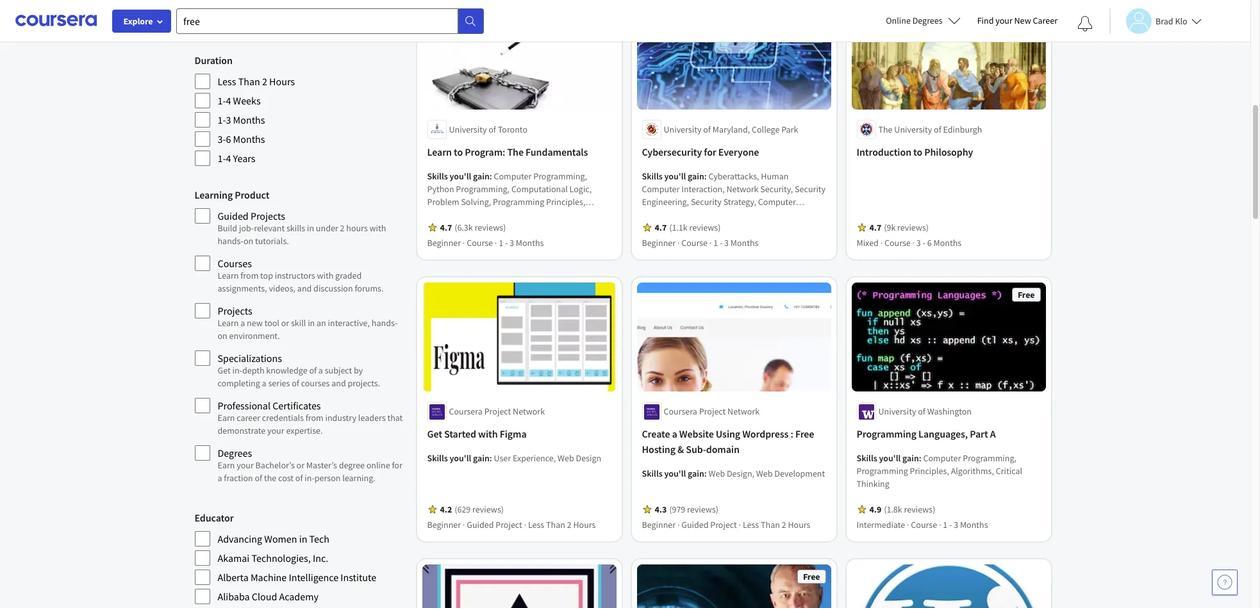 Task type: describe. For each thing, give the bounding box(es) containing it.
relevant
[[254, 222, 285, 234]]

gain down sub-
[[688, 468, 704, 480]]

less than 2 hours
[[218, 75, 295, 88]]

academy
[[279, 590, 319, 603]]

1 horizontal spatial web
[[709, 468, 725, 480]]

months for 4.7 (1.1k reviews)
[[731, 237, 759, 249]]

security down park
[[795, 183, 826, 195]]

an
[[317, 317, 326, 329]]

4.9
[[870, 504, 881, 516]]

gain left user
[[473, 453, 490, 464]]

beginner · course · 1 - 3 months for for
[[642, 237, 759, 249]]

and inside the get in-depth knowledge of a subject by completing a series of courses and projects.
[[332, 378, 346, 389]]

learning.
[[342, 472, 375, 484]]

reviews) for get started with figma
[[472, 504, 504, 516]]

mathematics,
[[522, 222, 573, 233]]

free inside create a website using wordpress : free hosting & sub-domain
[[795, 428, 814, 441]]

course down the 4.7 (9k reviews) in the top right of the page
[[885, 237, 911, 249]]

your inside earn career credentials from industry leaders that demonstrate your expertise.
[[267, 425, 284, 437]]

college
[[752, 124, 780, 135]]

washington
[[927, 406, 972, 417]]

toronto
[[498, 124, 528, 135]]

: down "programming languages, part a"
[[919, 453, 922, 464]]

than inside duration group
[[238, 75, 260, 88]]

problem
[[427, 196, 459, 208]]

coursera image
[[15, 10, 97, 31]]

(1.1k
[[669, 222, 688, 233]]

user
[[494, 453, 511, 464]]

coursera for started
[[449, 406, 483, 417]]

models,
[[675, 209, 704, 220]]

earn for degrees
[[218, 460, 235, 471]]

4 for weeks
[[226, 94, 231, 107]]

leadership
[[705, 209, 747, 220]]

maryland,
[[713, 124, 750, 135]]

klo
[[1175, 15, 1188, 27]]

3-
[[218, 133, 226, 146]]

a up courses at the left bottom of page
[[318, 365, 323, 376]]

a left series
[[262, 378, 266, 389]]

1 vertical spatial thinking,
[[485, 222, 521, 233]]

design
[[576, 453, 601, 464]]

: down sub-
[[704, 468, 707, 480]]

hands- for guided projects
[[218, 235, 244, 247]]

domain
[[706, 443, 740, 456]]

1-4 years
[[218, 152, 255, 165]]

brad klo button
[[1110, 8, 1202, 34]]

akamai technologies, inc.
[[218, 552, 328, 565]]

course for languages,
[[911, 519, 937, 531]]

skills for learn to program: the fundamentals
[[427, 170, 448, 182]]

3 inside duration group
[[226, 113, 231, 126]]

of left the
[[255, 472, 262, 484]]

duration group
[[195, 53, 404, 167]]

to for introduction
[[913, 145, 923, 158]]

explore
[[123, 15, 153, 27]]

4.7 for cybersecurity
[[655, 222, 667, 233]]

security down interaction,
[[691, 196, 722, 208]]

than for get started with figma
[[546, 519, 565, 531]]

coursera project network for with
[[449, 406, 545, 417]]

1 for part
[[943, 519, 948, 531]]

critical inside computer programming, python programming, computational logic, problem solving, programming principles, computer programming tools, critical thinking, computational thinking, mathematics, process analysis
[[544, 209, 571, 220]]

part
[[970, 428, 988, 441]]

career
[[1033, 15, 1058, 26]]

1 for everyone
[[714, 237, 718, 249]]

gain for learn
[[473, 170, 490, 182]]

wordpress
[[742, 428, 789, 441]]

analysis
[[427, 235, 458, 246]]

online degrees button
[[876, 6, 971, 35]]

cyberattacks,
[[709, 170, 759, 182]]

process
[[575, 222, 603, 233]]

months for 4.7 (6.3k reviews)
[[516, 237, 544, 249]]

specializations
[[218, 352, 282, 365]]

design,
[[727, 468, 754, 480]]

1-3 months
[[218, 113, 265, 126]]

security down risk
[[642, 235, 673, 246]]

find
[[977, 15, 994, 26]]

4.2
[[440, 504, 452, 516]]

build
[[218, 222, 237, 234]]

learn to program: the fundamentals
[[427, 145, 588, 158]]

figma
[[500, 428, 527, 441]]

- down the 4.7 (9k reviews) in the top right of the page
[[923, 237, 926, 249]]

course for to
[[467, 237, 493, 249]]

skills you'll gain : for learn
[[427, 170, 494, 182]]

programming down 'solving,'
[[467, 209, 518, 220]]

to for learn
[[454, 145, 463, 158]]

in inside educator group
[[299, 533, 307, 545]]

network for create a website using wordpress : free hosting & sub-domain
[[728, 406, 760, 417]]

courses
[[218, 257, 252, 270]]

principles, inside computer programming, programming principles, algorithms, critical thinking
[[910, 466, 949, 477]]

thinking
[[857, 478, 890, 490]]

4.2 (629 reviews)
[[440, 504, 504, 516]]

hands- for projects
[[372, 317, 398, 329]]

: down program:
[[490, 170, 492, 182]]

1 horizontal spatial 6
[[927, 237, 932, 249]]

educator group
[[195, 510, 404, 605]]

demonstrate
[[218, 425, 266, 437]]

engineering,
[[642, 196, 689, 208]]

project down 4.3 (979 reviews)
[[710, 519, 737, 531]]

beginner for cybersecurity for everyone
[[642, 237, 676, 249]]

computer programming, python programming, computational logic, problem solving, programming principles, computer programming tools, critical thinking, computational thinking, mathematics, process analysis
[[427, 170, 607, 246]]

beginner for learn to program: the fundamentals
[[427, 237, 461, 249]]

duration
[[195, 54, 233, 67]]

skills down started
[[427, 453, 448, 464]]

degrees inside learning product "group"
[[218, 447, 252, 460]]

skills down hosting
[[642, 468, 663, 480]]

interactive,
[[328, 317, 370, 329]]

software
[[713, 222, 746, 233]]

and inside learn from top instructors with graded assignments, videos, and discussion forums.
[[297, 283, 312, 294]]

1 horizontal spatial the
[[878, 124, 893, 135]]

brad
[[1156, 15, 1173, 27]]

university up introduction to philosophy
[[894, 124, 932, 135]]

4.9 (1.8k reviews)
[[870, 504, 936, 516]]

of up introduction to philosophy link
[[934, 124, 941, 135]]

alibaba cloud academy
[[218, 590, 319, 603]]

hosting
[[642, 443, 676, 456]]

create a website using wordpress : free hosting & sub-domain link
[[642, 426, 826, 457]]

programming down university of washington
[[857, 428, 917, 441]]

1 vertical spatial projects
[[218, 304, 252, 317]]

educator
[[195, 512, 234, 524]]

a
[[990, 428, 996, 441]]

of right cost
[[295, 472, 303, 484]]

principles, inside computer programming, python programming, computational logic, problem solving, programming principles, computer programming tools, critical thinking, computational thinking, mathematics, process analysis
[[546, 196, 585, 208]]

learn to program: the fundamentals link
[[427, 144, 611, 160]]

critical inside computer programming, programming principles, algorithms, critical thinking
[[996, 466, 1022, 477]]

a inside create a website using wordpress : free hosting & sub-domain
[[672, 428, 677, 441]]

computer inside computer programming, programming principles, algorithms, critical thinking
[[923, 453, 961, 464]]

a inside learn a new tool or skill in an interactive, hands- on environment.
[[241, 317, 245, 329]]

4.7 for learn
[[440, 222, 452, 233]]

of up 'cybersecurity for everyone'
[[703, 124, 711, 135]]

languages,
[[919, 428, 968, 441]]

programming inside computer programming, programming principles, algorithms, critical thinking
[[857, 466, 908, 477]]

find your new career link
[[971, 13, 1064, 29]]

6 inside duration group
[[226, 133, 231, 146]]

development
[[775, 468, 825, 480]]

knowledge
[[266, 365, 307, 376]]

learn for learn from top instructors with graded assignments, videos, and discussion forums.
[[218, 270, 239, 281]]

you'll down the &
[[664, 468, 686, 480]]

skills you'll gain : for cybersecurity
[[642, 170, 709, 182]]

gain for cybersecurity
[[688, 170, 704, 182]]

and inside cyberattacks, human computer interaction, network security, security engineering, security strategy, computer security models, leadership and management, risk management, software security, computer security incident management
[[749, 209, 763, 220]]

0 vertical spatial management,
[[765, 209, 816, 220]]

than for create a website using wordpress : free hosting & sub-domain
[[761, 519, 780, 531]]

1 horizontal spatial computational
[[511, 183, 568, 195]]

(1.8k
[[884, 504, 902, 516]]

1 horizontal spatial for
[[704, 145, 716, 158]]

in inside the build job-relevant skills in under 2 hours with hands-on tutorials.
[[307, 222, 314, 234]]

skills
[[286, 222, 305, 234]]

mixed
[[857, 237, 879, 249]]

2 inside the build job-relevant skills in under 2 hours with hands-on tutorials.
[[340, 222, 345, 234]]

create a website using wordpress : free hosting & sub-domain
[[642, 428, 814, 456]]

master's
[[306, 460, 337, 471]]

new
[[247, 317, 263, 329]]

project up using on the bottom right of the page
[[699, 406, 726, 417]]

technologies,
[[252, 552, 311, 565]]

bachelor's
[[255, 460, 295, 471]]

0 vertical spatial projects
[[251, 210, 285, 222]]

philosophy
[[925, 145, 973, 158]]

- for for
[[720, 237, 723, 249]]

of up "programming languages, part a"
[[918, 406, 926, 417]]

advancing women in tech
[[218, 533, 330, 545]]

tool
[[264, 317, 279, 329]]

online degrees
[[886, 15, 943, 26]]

cloud
[[252, 590, 277, 603]]

using
[[716, 428, 740, 441]]

akamai
[[218, 552, 250, 565]]

computer programming, programming principles, algorithms, critical thinking
[[857, 453, 1022, 490]]

you'll for learn
[[450, 170, 471, 182]]

0 horizontal spatial the
[[507, 145, 524, 158]]

cybersecurity
[[642, 145, 702, 158]]

less for get started with figma
[[528, 519, 544, 531]]

of left toronto
[[489, 124, 496, 135]]

show notifications image
[[1078, 16, 1093, 31]]

coursera project network for website
[[664, 406, 760, 417]]

2 inside duration group
[[262, 75, 267, 88]]

0 horizontal spatial management,
[[659, 222, 711, 233]]

sub-
[[686, 443, 706, 456]]

months for 4.7 (9k reviews)
[[934, 237, 962, 249]]

&
[[678, 443, 684, 456]]

1 vertical spatial security,
[[748, 222, 780, 233]]

university for for
[[664, 124, 702, 135]]

inc.
[[313, 552, 328, 565]]

years
[[233, 152, 255, 165]]

advancing
[[218, 533, 262, 545]]

earn your bachelor's or master's degree online for a fraction of the cost of in-person learning.
[[218, 460, 402, 484]]

fraction
[[224, 472, 253, 484]]



Task type: locate. For each thing, give the bounding box(es) containing it.
coursera project network up figma
[[449, 406, 545, 417]]

on for projects
[[218, 330, 227, 342]]

logic,
[[570, 183, 592, 195]]

0 horizontal spatial computational
[[427, 222, 484, 233]]

university for to
[[449, 124, 487, 135]]

programming, inside computer programming, programming principles, algorithms, critical thinking
[[963, 453, 1017, 464]]

than
[[238, 75, 260, 88], [546, 519, 565, 531], [761, 519, 780, 531]]

guided projects
[[218, 210, 285, 222]]

with
[[370, 222, 386, 234], [317, 270, 334, 281], [478, 428, 498, 441]]

1 horizontal spatial in-
[[305, 472, 315, 484]]

coursera up started
[[449, 406, 483, 417]]

get up completing
[[218, 365, 231, 376]]

2 coursera from the left
[[664, 406, 697, 417]]

2 horizontal spatial skills you'll gain :
[[857, 453, 923, 464]]

1 horizontal spatial guided
[[467, 519, 494, 531]]

2 horizontal spatial 4.7
[[870, 222, 881, 233]]

1 horizontal spatial 1
[[714, 237, 718, 249]]

skills you'll gain : for programming
[[857, 453, 923, 464]]

months
[[233, 113, 265, 126], [233, 133, 265, 146], [516, 237, 544, 249], [731, 237, 759, 249], [934, 237, 962, 249], [960, 519, 988, 531]]

management, down models, on the right top
[[659, 222, 711, 233]]

or left master's
[[296, 460, 304, 471]]

(629
[[455, 504, 471, 516]]

in
[[307, 222, 314, 234], [308, 317, 315, 329], [299, 533, 307, 545]]

2 vertical spatial and
[[332, 378, 346, 389]]

earn for professional certificates
[[218, 412, 235, 424]]

course down 4.9 (1.8k reviews)
[[911, 519, 937, 531]]

by
[[354, 365, 363, 376]]

intelligence
[[289, 571, 338, 584]]

your for new
[[996, 15, 1013, 26]]

degrees
[[913, 15, 943, 26], [218, 447, 252, 460]]

thinking, down tools,
[[485, 222, 521, 233]]

from inside earn career credentials from industry leaders that demonstrate your expertise.
[[306, 412, 324, 424]]

with inside learn from top instructors with graded assignments, videos, and discussion forums.
[[317, 270, 334, 281]]

human
[[761, 170, 789, 182]]

get for get in-depth knowledge of a subject by completing a series of courses and projects.
[[218, 365, 231, 376]]

risk
[[642, 222, 657, 233]]

reviews) right "(629"
[[472, 504, 504, 516]]

mixed · course · 3 - 6 months
[[857, 237, 962, 249]]

your right "find" on the top of the page
[[996, 15, 1013, 26]]

less inside duration group
[[218, 75, 236, 88]]

to down the university of edinburgh
[[913, 145, 923, 158]]

0 horizontal spatial beginner · course · 1 - 3 months
[[427, 237, 544, 249]]

0 vertical spatial your
[[996, 15, 1013, 26]]

skills for programming languages, part a
[[857, 453, 877, 464]]

1 beginner · course · 1 - 3 months from the left
[[427, 237, 544, 249]]

0 horizontal spatial less
[[218, 75, 236, 88]]

with inside get started with figma link
[[478, 428, 498, 441]]

to
[[454, 145, 463, 158], [913, 145, 923, 158]]

hands- inside learn a new tool or skill in an interactive, hands- on environment.
[[372, 317, 398, 329]]

1 horizontal spatial your
[[267, 425, 284, 437]]

1 horizontal spatial than
[[546, 519, 565, 531]]

1 vertical spatial earn
[[218, 460, 235, 471]]

help center image
[[1217, 575, 1233, 590]]

in left "an"
[[308, 317, 315, 329]]

your for bachelor's
[[237, 460, 254, 471]]

get started with figma link
[[427, 426, 611, 442]]

computational up 'analysis'
[[427, 222, 484, 233]]

4.7 up 'analysis'
[[440, 222, 452, 233]]

skills up engineering,
[[642, 170, 663, 182]]

security up risk
[[642, 209, 673, 220]]

degrees inside popup button
[[913, 15, 943, 26]]

project down 4.2 (629 reviews)
[[496, 519, 522, 531]]

1 earn from the top
[[218, 412, 235, 424]]

project up figma
[[484, 406, 511, 417]]

1 vertical spatial from
[[306, 412, 324, 424]]

gain up interaction,
[[688, 170, 704, 182]]

4 left weeks on the top
[[226, 94, 231, 107]]

forums.
[[355, 283, 384, 294]]

learn for learn a new tool or skill in an interactive, hands- on environment.
[[218, 317, 239, 329]]

hours inside duration group
[[269, 75, 295, 88]]

2 4 from the top
[[226, 152, 231, 165]]

in inside learn a new tool or skill in an interactive, hands- on environment.
[[308, 317, 315, 329]]

1 vertical spatial hands-
[[372, 317, 398, 329]]

0 vertical spatial degrees
[[913, 15, 943, 26]]

4 for years
[[226, 152, 231, 165]]

1 horizontal spatial programming,
[[533, 170, 587, 182]]

in-
[[232, 365, 242, 376], [305, 472, 315, 484]]

2 coursera project network from the left
[[664, 406, 760, 417]]

1 horizontal spatial get
[[427, 428, 442, 441]]

or
[[281, 317, 289, 329], [296, 460, 304, 471]]

1 vertical spatial the
[[507, 145, 524, 158]]

1 vertical spatial critical
[[996, 466, 1022, 477]]

reviews) for learn to program: the fundamentals
[[475, 222, 506, 233]]

university up "programming languages, part a"
[[878, 406, 916, 417]]

1 vertical spatial get
[[427, 428, 442, 441]]

2 beginner · course · 1 - 3 months from the left
[[642, 237, 759, 249]]

hands- inside the build job-relevant skills in under 2 hours with hands-on tutorials.
[[218, 235, 244, 247]]

0 horizontal spatial principles,
[[546, 196, 585, 208]]

of
[[489, 124, 496, 135], [703, 124, 711, 135], [934, 124, 941, 135], [309, 365, 317, 376], [292, 378, 299, 389], [918, 406, 926, 417], [255, 472, 262, 484], [295, 472, 303, 484]]

1- for 1-3 months
[[218, 113, 226, 126]]

brad klo
[[1156, 15, 1188, 27]]

months for 4.9 (1.8k reviews)
[[960, 519, 988, 531]]

1 vertical spatial 6
[[927, 237, 932, 249]]

1 horizontal spatial less
[[528, 519, 544, 531]]

1 horizontal spatial degrees
[[913, 15, 943, 26]]

university
[[449, 124, 487, 135], [664, 124, 702, 135], [894, 124, 932, 135], [878, 406, 916, 417]]

1 vertical spatial learn
[[218, 270, 239, 281]]

beginner · guided project · less than 2 hours for figma
[[427, 519, 596, 531]]

projects down assignments,
[[218, 304, 252, 317]]

2 1- from the top
[[218, 113, 226, 126]]

series
[[268, 378, 290, 389]]

2 horizontal spatial guided
[[682, 519, 709, 531]]

professional
[[218, 399, 270, 412]]

programming, for learn to program: the fundamentals
[[533, 170, 587, 182]]

3
[[226, 113, 231, 126], [510, 237, 514, 249], [724, 237, 729, 249], [917, 237, 921, 249], [954, 519, 958, 531]]

for right online
[[392, 460, 402, 471]]

or right tool
[[281, 317, 289, 329]]

2 horizontal spatial than
[[761, 519, 780, 531]]

2 vertical spatial in
[[299, 533, 307, 545]]

2
[[262, 75, 267, 88], [340, 222, 345, 234], [567, 519, 572, 531], [782, 519, 786, 531]]

0 vertical spatial hands-
[[218, 235, 244, 247]]

from inside learn from top instructors with graded assignments, videos, and discussion forums.
[[241, 270, 258, 281]]

0 vertical spatial in
[[307, 222, 314, 234]]

on for guided projects
[[244, 235, 253, 247]]

web for figma
[[558, 453, 574, 464]]

your down credentials
[[267, 425, 284, 437]]

web left design
[[558, 453, 574, 464]]

1 vertical spatial 4
[[226, 152, 231, 165]]

4.7 (6.3k reviews)
[[440, 222, 506, 233]]

4.7 left (1.1k
[[655, 222, 667, 233]]

1- for 1-4 years
[[218, 152, 226, 165]]

the university of edinburgh
[[878, 124, 982, 135]]

university for languages,
[[878, 406, 916, 417]]

guided
[[218, 210, 249, 222], [467, 519, 494, 531], [682, 519, 709, 531]]

of down knowledge
[[292, 378, 299, 389]]

1 to from the left
[[454, 145, 463, 158]]

0 vertical spatial security,
[[760, 183, 793, 195]]

1 horizontal spatial principles,
[[910, 466, 949, 477]]

2 4.7 from the left
[[655, 222, 667, 233]]

guided inside learning product "group"
[[218, 210, 249, 222]]

earn up demonstrate
[[218, 412, 235, 424]]

coursera up website
[[664, 406, 697, 417]]

1 beginner · guided project · less than 2 hours from the left
[[427, 519, 596, 531]]

reviews) for create a website using wordpress : free hosting & sub-domain
[[687, 504, 719, 516]]

course for for
[[682, 237, 708, 249]]

earn inside earn your bachelor's or master's degree online for a fraction of the cost of in-person learning.
[[218, 460, 235, 471]]

hours for create a website using wordpress : free hosting & sub-domain
[[788, 519, 810, 531]]

computational up tools,
[[511, 183, 568, 195]]

earn inside earn career credentials from industry leaders that demonstrate your expertise.
[[218, 412, 235, 424]]

alberta machine intelligence institute
[[218, 571, 376, 584]]

hands- down build
[[218, 235, 244, 247]]

0 horizontal spatial coursera project network
[[449, 406, 545, 417]]

course down 4.7 (1.1k reviews) on the top right of the page
[[682, 237, 708, 249]]

less for create a website using wordpress : free hosting & sub-domain
[[743, 519, 759, 531]]

reviews) up mixed · course · 3 - 6 months
[[897, 222, 929, 233]]

beginner · course · 1 - 3 months for to
[[427, 237, 544, 249]]

get
[[218, 365, 231, 376], [427, 428, 442, 441]]

1 vertical spatial in-
[[305, 472, 315, 484]]

0 vertical spatial thinking,
[[572, 209, 607, 220]]

0 vertical spatial 1-
[[218, 94, 226, 107]]

tutorials.
[[255, 235, 289, 247]]

1 horizontal spatial or
[[296, 460, 304, 471]]

you'll down started
[[450, 453, 471, 464]]

0 vertical spatial and
[[749, 209, 763, 220]]

1 horizontal spatial coursera project network
[[664, 406, 760, 417]]

guided down learning product
[[218, 210, 249, 222]]

depth
[[242, 365, 264, 376]]

skills you'll gain : web design, web development
[[642, 468, 825, 480]]

: right wordpress at the bottom right of the page
[[791, 428, 793, 441]]

guided down 4.2 (629 reviews)
[[467, 519, 494, 531]]

beginner · course · 1 - 3 months
[[427, 237, 544, 249], [642, 237, 759, 249]]

- down 4.7 (6.3k reviews)
[[505, 237, 508, 249]]

university of maryland, college park
[[664, 124, 798, 135]]

1 4 from the top
[[226, 94, 231, 107]]

- for languages,
[[949, 519, 952, 531]]

4.3 (979 reviews)
[[655, 504, 719, 516]]

(979
[[669, 504, 685, 516]]

top
[[260, 270, 273, 281]]

0 vertical spatial on
[[244, 235, 253, 247]]

course
[[467, 237, 493, 249], [682, 237, 708, 249], [885, 237, 911, 249], [911, 519, 937, 531]]

learn inside learn from top instructors with graded assignments, videos, and discussion forums.
[[218, 270, 239, 281]]

or inside earn your bachelor's or master's degree online for a fraction of the cost of in-person learning.
[[296, 460, 304, 471]]

1 horizontal spatial with
[[370, 222, 386, 234]]

1 horizontal spatial from
[[306, 412, 324, 424]]

reviews) right "(979"
[[687, 504, 719, 516]]

3 for cybersecurity for everyone
[[724, 237, 729, 249]]

skills for cybersecurity for everyone
[[642, 170, 663, 182]]

skills you'll gain : down cybersecurity
[[642, 170, 709, 182]]

1 horizontal spatial to
[[913, 145, 923, 158]]

2 vertical spatial your
[[237, 460, 254, 471]]

1 horizontal spatial skills you'll gain :
[[642, 170, 709, 182]]

0 horizontal spatial web
[[558, 453, 574, 464]]

beginner down (6.3k
[[427, 237, 461, 249]]

skills up thinking
[[857, 453, 877, 464]]

coursera
[[449, 406, 483, 417], [664, 406, 697, 417]]

hands- right interactive,
[[372, 317, 398, 329]]

beginner · guided project · less than 2 hours
[[427, 519, 596, 531], [642, 519, 810, 531]]

course down 4.7 (6.3k reviews)
[[467, 237, 493, 249]]

6 down the 4.7 (9k reviews) in the top right of the page
[[927, 237, 932, 249]]

from up assignments,
[[241, 270, 258, 281]]

2 vertical spatial with
[[478, 428, 498, 441]]

management, down human
[[765, 209, 816, 220]]

critical right algorithms,
[[996, 466, 1022, 477]]

0 horizontal spatial from
[[241, 270, 258, 281]]

learn up python
[[427, 145, 452, 158]]

instructors
[[275, 270, 315, 281]]

programming, for programming languages, part a
[[963, 453, 1017, 464]]

beginner down '4.3'
[[642, 519, 676, 531]]

What do you want to learn? text field
[[176, 8, 458, 34]]

1- left weeks on the top
[[218, 94, 226, 107]]

1-
[[218, 94, 226, 107], [218, 113, 226, 126], [218, 152, 226, 165]]

and down instructors
[[297, 283, 312, 294]]

in- inside the get in-depth knowledge of a subject by completing a series of courses and projects.
[[232, 365, 242, 376]]

0 vertical spatial in-
[[232, 365, 242, 376]]

you'll up python
[[450, 170, 471, 182]]

3 4.7 from the left
[[870, 222, 881, 233]]

1 4.7 from the left
[[440, 222, 452, 233]]

for inside earn your bachelor's or master's degree online for a fraction of the cost of in-person learning.
[[392, 460, 402, 471]]

learn left "new"
[[218, 317, 239, 329]]

alberta
[[218, 571, 249, 584]]

4.7 left (9k
[[870, 222, 881, 233]]

skills up python
[[427, 170, 448, 182]]

2 beginner · guided project · less than 2 hours from the left
[[642, 519, 810, 531]]

introduction to philosophy
[[857, 145, 973, 158]]

of up courses at the left bottom of page
[[309, 365, 317, 376]]

1 horizontal spatial on
[[244, 235, 253, 247]]

1 vertical spatial and
[[297, 283, 312, 294]]

leaders
[[358, 412, 386, 424]]

(6.3k
[[455, 222, 473, 233]]

or inside learn a new tool or skill in an interactive, hands- on environment.
[[281, 317, 289, 329]]

reviews) right (6.3k
[[475, 222, 506, 233]]

0 vertical spatial for
[[704, 145, 716, 158]]

product
[[235, 188, 269, 201]]

2 vertical spatial programming,
[[963, 453, 1017, 464]]

computational
[[511, 183, 568, 195], [427, 222, 484, 233]]

0 horizontal spatial your
[[237, 460, 254, 471]]

courses
[[301, 378, 330, 389]]

0 horizontal spatial programming,
[[456, 183, 510, 195]]

reviews) for programming languages, part a
[[904, 504, 936, 516]]

: up interaction,
[[704, 170, 707, 182]]

network for get started with figma
[[513, 406, 545, 417]]

2 horizontal spatial and
[[749, 209, 763, 220]]

1 horizontal spatial critical
[[996, 466, 1022, 477]]

2 horizontal spatial hours
[[788, 519, 810, 531]]

you'll for programming
[[879, 453, 901, 464]]

1 horizontal spatial and
[[332, 378, 346, 389]]

find your new career
[[977, 15, 1058, 26]]

reviews) for cybersecurity for everyone
[[689, 222, 721, 233]]

2 horizontal spatial less
[[743, 519, 759, 531]]

beginner · guided project · less than 2 hours down 4.2 (629 reviews)
[[427, 519, 596, 531]]

2 horizontal spatial with
[[478, 428, 498, 441]]

projects up tutorials.
[[251, 210, 285, 222]]

guided for create a website using wordpress : free hosting & sub-domain
[[682, 519, 709, 531]]

0 vertical spatial the
[[878, 124, 893, 135]]

network up get started with figma link
[[513, 406, 545, 417]]

university up program:
[[449, 124, 487, 135]]

completing
[[218, 378, 260, 389]]

learn inside learn a new tool or skill in an interactive, hands- on environment.
[[218, 317, 239, 329]]

from up expertise.
[[306, 412, 324, 424]]

1 coursera from the left
[[449, 406, 483, 417]]

1 vertical spatial or
[[296, 460, 304, 471]]

you'll for cybersecurity
[[664, 170, 686, 182]]

: inside create a website using wordpress : free hosting & sub-domain
[[791, 428, 793, 441]]

guided for get started with figma
[[467, 519, 494, 531]]

1 horizontal spatial hours
[[573, 519, 596, 531]]

0 horizontal spatial beginner · guided project · less than 2 hours
[[427, 519, 596, 531]]

programming up tools,
[[493, 196, 544, 208]]

new
[[1014, 15, 1031, 26]]

1-4 weeks
[[218, 94, 261, 107]]

0 horizontal spatial degrees
[[218, 447, 252, 460]]

0 vertical spatial or
[[281, 317, 289, 329]]

learn for learn to program: the fundamentals
[[427, 145, 452, 158]]

0 horizontal spatial and
[[297, 283, 312, 294]]

1 horizontal spatial beginner · guided project · less than 2 hours
[[642, 519, 810, 531]]

gain for programming
[[903, 453, 919, 464]]

beginner down 4.2
[[427, 519, 461, 531]]

0 horizontal spatial for
[[392, 460, 402, 471]]

and down subject
[[332, 378, 346, 389]]

beginner · guided project · less than 2 hours for using
[[642, 519, 810, 531]]

a inside earn your bachelor's or master's degree online for a fraction of the cost of in-person learning.
[[218, 472, 222, 484]]

1- for 1-4 weeks
[[218, 94, 226, 107]]

beginner · course · 1 - 3 months down 4.7 (1.1k reviews) on the top right of the page
[[642, 237, 759, 249]]

tech
[[309, 533, 330, 545]]

management
[[707, 235, 756, 246]]

2 earn from the top
[[218, 460, 235, 471]]

get for get started with figma
[[427, 428, 442, 441]]

university of toronto
[[449, 124, 528, 135]]

1 1- from the top
[[218, 94, 226, 107]]

1 for program:
[[499, 237, 503, 249]]

None search field
[[176, 8, 484, 34]]

0 vertical spatial 6
[[226, 133, 231, 146]]

in- down master's
[[305, 472, 315, 484]]

get inside the get in-depth knowledge of a subject by completing a series of courses and projects.
[[218, 365, 231, 376]]

certificates
[[273, 399, 321, 412]]

and
[[749, 209, 763, 220], [297, 283, 312, 294], [332, 378, 346, 389]]

0 vertical spatial learn
[[427, 145, 452, 158]]

online
[[886, 15, 911, 26]]

0 horizontal spatial get
[[218, 365, 231, 376]]

4.7 (9k reviews)
[[870, 222, 929, 233]]

3 for learn to program: the fundamentals
[[510, 237, 514, 249]]

network up the strategy,
[[727, 183, 759, 195]]

hours for get started with figma
[[573, 519, 596, 531]]

0 vertical spatial get
[[218, 365, 231, 376]]

3 for programming languages, part a
[[954, 519, 958, 531]]

0 horizontal spatial thinking,
[[485, 222, 521, 233]]

graded
[[335, 270, 362, 281]]

0 horizontal spatial skills you'll gain :
[[427, 170, 494, 182]]

1 horizontal spatial 4.7
[[655, 222, 667, 233]]

1 vertical spatial management,
[[659, 222, 711, 233]]

on inside learn a new tool or skill in an interactive, hands- on environment.
[[218, 330, 227, 342]]

1 coursera project network from the left
[[449, 406, 545, 417]]

beginner for create a website using wordpress : free hosting & sub-domain
[[642, 519, 676, 531]]

0 vertical spatial from
[[241, 270, 258, 281]]

coursera for a
[[664, 406, 697, 417]]

0 horizontal spatial than
[[238, 75, 260, 88]]

with inside the build job-relevant skills in under 2 hours with hands-on tutorials.
[[370, 222, 386, 234]]

0 vertical spatial principles,
[[546, 196, 585, 208]]

learning product group
[[195, 187, 404, 490]]

skills you'll gain : up python
[[427, 170, 494, 182]]

earn up fraction
[[218, 460, 235, 471]]

1 down 4.7 (6.3k reviews)
[[499, 237, 503, 249]]

computer
[[494, 170, 532, 182], [642, 183, 680, 195], [758, 196, 796, 208], [427, 209, 465, 220], [782, 222, 820, 233], [923, 453, 961, 464]]

in right skills
[[307, 222, 314, 234]]

in- inside earn your bachelor's or master's degree online for a fraction of the cost of in-person learning.
[[305, 472, 315, 484]]

1 vertical spatial on
[[218, 330, 227, 342]]

3 1- from the top
[[218, 152, 226, 165]]

2 to from the left
[[913, 145, 923, 158]]

critical up mathematics,
[[544, 209, 571, 220]]

web for using
[[756, 468, 773, 480]]

park
[[781, 124, 798, 135]]

intermediate
[[857, 519, 905, 531]]

a left fraction
[[218, 472, 222, 484]]

degrees right online
[[913, 15, 943, 26]]

1 vertical spatial programming,
[[456, 183, 510, 195]]

network
[[727, 183, 759, 195], [513, 406, 545, 417], [728, 406, 760, 417]]

0 horizontal spatial 6
[[226, 133, 231, 146]]

skills you'll gain : user experience, web design
[[427, 453, 601, 464]]

the down toronto
[[507, 145, 524, 158]]

network up using on the bottom right of the page
[[728, 406, 760, 417]]

online
[[366, 460, 390, 471]]

python
[[427, 183, 454, 195]]

0 vertical spatial critical
[[544, 209, 571, 220]]

learning product
[[195, 188, 269, 201]]

degrees down demonstrate
[[218, 447, 252, 460]]

projects
[[251, 210, 285, 222], [218, 304, 252, 317]]

skills
[[427, 170, 448, 182], [642, 170, 663, 182], [427, 453, 448, 464], [857, 453, 877, 464], [642, 468, 663, 480]]

0 vertical spatial with
[[370, 222, 386, 234]]

: left user
[[490, 453, 492, 464]]

institute
[[341, 571, 376, 584]]

- down software
[[720, 237, 723, 249]]

your up fraction
[[237, 460, 254, 471]]

thinking,
[[572, 209, 607, 220], [485, 222, 521, 233]]

- for to
[[505, 237, 508, 249]]

0 horizontal spatial 1
[[499, 237, 503, 249]]

1 horizontal spatial coursera
[[664, 406, 697, 417]]

that
[[387, 412, 403, 424]]

0 horizontal spatial hours
[[269, 75, 295, 88]]

in left tech on the bottom of page
[[299, 533, 307, 545]]

network inside cyberattacks, human computer interaction, network security, security engineering, security strategy, computer security models, leadership and management, risk management, software security, computer security incident management
[[727, 183, 759, 195]]

you'll up thinking
[[879, 453, 901, 464]]

2 horizontal spatial 1
[[943, 519, 948, 531]]

you'll down cybersecurity
[[664, 170, 686, 182]]

on inside the build job-relevant skills in under 2 hours with hands-on tutorials.
[[244, 235, 253, 247]]

your inside earn your bachelor's or master's degree online for a fraction of the cost of in-person learning.
[[237, 460, 254, 471]]

1 vertical spatial degrees
[[218, 447, 252, 460]]

expertise.
[[286, 425, 323, 437]]

beginner for get started with figma
[[427, 519, 461, 531]]

4 left years
[[226, 152, 231, 165]]



Task type: vqa. For each thing, say whether or not it's contained in the screenshot.
leftmost Math
no



